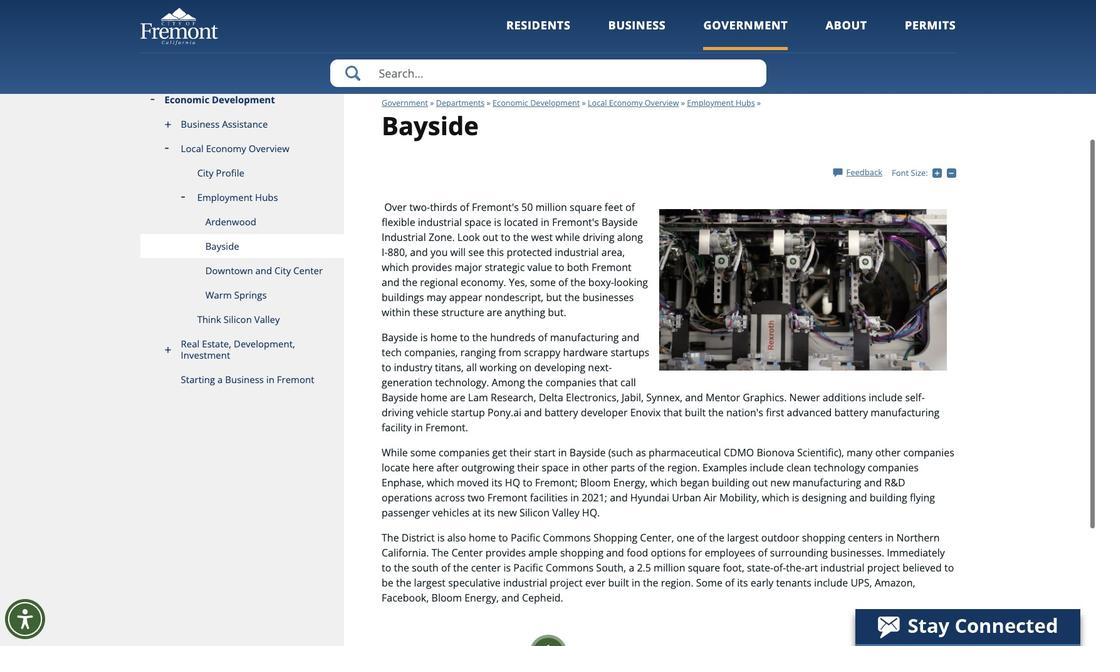 Task type: describe. For each thing, give the bounding box(es) containing it.
vehicles
[[432, 506, 470, 520]]

and left r&d
[[864, 476, 882, 490]]

in inside "bayside is home to the hundreds of manufacturing and tech companies, ranging from scrappy hardware startups to industry titans, all working on developing next- generation technology. among the companies that call bayside home are lam research, delta electronics, jabil, synnex, and mentor graphics. newer additions include self- driving vehicle startup pony.ai and battery developer enovix that built the nation's first advanced battery manufacturing facility in fremont."
[[414, 421, 423, 435]]

warm springs
[[205, 289, 267, 302]]

2 vertical spatial business
[[225, 374, 264, 386]]

about
[[826, 18, 867, 33]]

employees
[[705, 547, 755, 560]]

0 vertical spatial the
[[382, 532, 399, 545]]

at
[[472, 506, 481, 520]]

1 horizontal spatial new
[[770, 476, 790, 490]]

to right believed
[[944, 562, 954, 575]]

major
[[455, 261, 482, 275]]

tech
[[382, 346, 402, 360]]

early
[[751, 577, 773, 590]]

appear
[[449, 291, 482, 305]]

ranging
[[461, 346, 496, 360]]

bloom inside 'while some companies get their start in bayside (such as pharmaceutical cdmo bionova scientific), many other companies locate here after outgrowing their space in other parts of the region. examples include clean technology companies enphase, which moved its hq to fremont; bloom energy, which began building out new manufacturing and r&d operations across two fremont facilities in 2021; and hyundai urban air mobility, which is designing and building flying passenger vehicles at its new silicon valley hq.'
[[580, 476, 611, 490]]

synnex,
[[646, 391, 683, 405]]

feet
[[605, 201, 623, 214]]

0 horizontal spatial shopping
[[560, 547, 604, 560]]

0 vertical spatial government link
[[703, 18, 788, 50]]

0 horizontal spatial city
[[197, 167, 214, 179]]

employment inside government » departments » economic development » local economy overview » employment hubs bayside
[[687, 98, 734, 109]]

residents
[[506, 18, 571, 33]]

outgrowing
[[461, 461, 515, 475]]

operations
[[382, 491, 432, 505]]

jabil,
[[622, 391, 644, 405]]

economy inside government » departments » economic development » local economy overview » employment hubs bayside
[[609, 98, 643, 109]]

0 horizontal spatial center
[[293, 265, 323, 277]]

clean
[[786, 461, 811, 475]]

scientific),
[[797, 446, 844, 460]]

1 vertical spatial manufacturing
[[871, 406, 940, 420]]

look
[[457, 231, 480, 245]]

northern
[[896, 532, 940, 545]]

but
[[546, 291, 562, 305]]

view of industrial building roof and san francisco bay's water image
[[140, 0, 956, 50]]

businesses
[[583, 291, 634, 305]]

3 » from the left
[[582, 98, 586, 109]]

0 horizontal spatial largest
[[414, 577, 446, 590]]

overview inside government » departments » economic development » local economy overview » employment hubs bayside
[[645, 98, 679, 109]]

springs
[[234, 289, 267, 302]]

2 » from the left
[[487, 98, 491, 109]]

see
[[468, 246, 484, 260]]

government for government
[[703, 18, 788, 33]]

fremont;
[[535, 476, 578, 490]]

ample
[[528, 547, 558, 560]]

start
[[534, 446, 556, 460]]

the right the but
[[565, 291, 580, 305]]

and right 'designing'
[[849, 491, 867, 505]]

residents link
[[506, 18, 571, 50]]

which down after
[[427, 476, 454, 490]]

home inside the district is also home to pacific commons shopping center, one of the largest outdoor shopping centers in northern california. the center provides ample shopping and food options for employees of surrounding businesses. immediately to the south of the center is pacific commons south, a 2.5 million square foot, state-of-the-art industrial project believed to be the largest speculative industrial project ever built in the region. some of its early tenants include ups, amazon, facebook, bloom energy, and cepheid.
[[469, 532, 496, 545]]

its inside the district is also home to pacific commons shopping center, one of the largest outdoor shopping centers in northern california. the center provides ample shopping and food options for employees of surrounding businesses. immediately to the south of the center is pacific commons south, a 2.5 million square foot, state-of-the-art industrial project believed to be the largest speculative industrial project ever built in the region. some of its early tenants include ups, amazon, facebook, bloom energy, and cepheid.
[[737, 577, 748, 590]]

hq.
[[582, 506, 600, 520]]

business for business assistance
[[181, 118, 220, 131]]

district
[[402, 532, 435, 545]]

government for government » departments » economic development » local economy overview » employment hubs bayside
[[382, 98, 428, 109]]

of inside "bayside is home to the hundreds of manufacturing and tech companies, ranging from scrappy hardware startups to industry titans, all working on developing next- generation technology. among the companies that call bayside home are lam research, delta electronics, jabil, synnex, and mentor graphics. newer additions include self- driving vehicle startup pony.ai and battery developer enovix that built the nation's first advanced battery manufacturing facility in fremont."
[[538, 331, 547, 345]]

0 horizontal spatial economy
[[206, 142, 246, 155]]

0 vertical spatial their
[[509, 446, 531, 460]]

feedback
[[846, 167, 882, 178]]

of right south
[[441, 562, 451, 575]]

state-
[[747, 562, 773, 575]]

1 vertical spatial city
[[275, 265, 291, 277]]

be
[[382, 577, 393, 590]]

hyundai
[[630, 491, 669, 505]]

1 vertical spatial other
[[583, 461, 608, 475]]

think silicon valley link
[[140, 308, 344, 332]]

industrial down businesses.
[[820, 562, 865, 575]]

0 horizontal spatial local
[[181, 142, 204, 155]]

ardenwood
[[205, 216, 256, 228]]

facility
[[382, 421, 412, 435]]

industrial up the zone.
[[418, 216, 462, 229]]

business assistance link
[[140, 112, 344, 137]]

r&d
[[884, 476, 905, 490]]

0 horizontal spatial employment
[[197, 191, 253, 204]]

the inside 'while some companies get their start in bayside (such as pharmaceutical cdmo bionova scientific), many other companies locate here after outgrowing their space in other parts of the region. examples include clean technology companies enphase, which moved its hq to fremont; bloom energy, which began building out new manufacturing and r&d operations across two fremont facilities in 2021; and hyundai urban air mobility, which is designing and building flying passenger vehicles at its new silicon valley hq.'
[[649, 461, 665, 475]]

the down california.
[[394, 562, 409, 575]]

government » departments » economic development » local economy overview » employment hubs bayside
[[382, 98, 755, 143]]

0 horizontal spatial economic
[[165, 94, 209, 106]]

in left 2021;
[[570, 491, 579, 505]]

cdmo
[[724, 446, 754, 460]]

valley inside "link"
[[254, 314, 280, 326]]

while
[[382, 446, 408, 460]]

the up 'speculative'
[[453, 562, 468, 575]]

4 » from the left
[[681, 98, 685, 109]]

to up ranging
[[460, 331, 470, 345]]

energy, inside the district is also home to pacific commons shopping center, one of the largest outdoor shopping centers in northern california. the center provides ample shopping and food options for employees of surrounding businesses. immediately to the south of the center is pacific commons south, a 2.5 million square foot, state-of-the-art industrial project believed to be the largest speculative industrial project ever built in the region. some of its early tenants include ups, amazon, facebook, bloom energy, and cepheid.
[[464, 592, 499, 606]]

Search text field
[[330, 60, 766, 87]]

and left the mentor
[[685, 391, 703, 405]]

0 vertical spatial manufacturing
[[550, 331, 619, 345]]

in up fremont;
[[571, 461, 580, 475]]

manufacturing inside 'while some companies get their start in bayside (such as pharmaceutical cdmo bionova scientific), many other companies locate here after outgrowing their space in other parts of the region. examples include clean technology companies enphase, which moved its hq to fremont; bloom energy, which began building out new manufacturing and r&d operations across two fremont facilities in 2021; and hyundai urban air mobility, which is designing and building flying passenger vehicles at its new silicon valley hq.'
[[793, 476, 861, 490]]

0 horizontal spatial building
[[712, 476, 749, 490]]

facebook,
[[382, 592, 429, 606]]

1 vertical spatial project
[[550, 577, 583, 590]]

size:
[[911, 167, 928, 179]]

additions
[[823, 391, 866, 405]]

0 vertical spatial that
[[599, 376, 618, 390]]

many
[[847, 446, 873, 460]]

titans,
[[435, 361, 464, 375]]

to inside 'while some companies get their start in bayside (such as pharmaceutical cdmo bionova scientific), many other companies locate here after outgrowing their space in other parts of the region. examples include clean technology companies enphase, which moved its hq to fremont; bloom energy, which began building out new manufacturing and r&d operations across two fremont facilities in 2021; and hyundai urban air mobility, which is designing and building flying passenger vehicles at its new silicon valley hq.'
[[523, 476, 532, 490]]

the up ranging
[[472, 331, 488, 345]]

to up center
[[498, 532, 508, 545]]

the up employees
[[709, 532, 724, 545]]

the down the "both"
[[570, 276, 586, 290]]

0 vertical spatial employment hubs link
[[687, 98, 755, 109]]

1 vertical spatial its
[[484, 506, 495, 520]]

and right 2021;
[[610, 491, 628, 505]]

1 vertical spatial their
[[517, 461, 539, 475]]

art
[[805, 562, 818, 575]]

0 vertical spatial shopping
[[802, 532, 845, 545]]

center,
[[640, 532, 674, 545]]

which up hyundai
[[650, 476, 678, 490]]

get
[[492, 446, 507, 460]]

tenants
[[776, 577, 812, 590]]

in down 2.5
[[632, 577, 640, 590]]

hardware
[[563, 346, 608, 360]]

0 vertical spatial its
[[492, 476, 502, 490]]

this
[[487, 246, 504, 260]]

vehicle
[[416, 406, 448, 420]]

1 horizontal spatial economic development link
[[493, 98, 580, 109]]

along
[[617, 231, 643, 245]]

include inside "bayside is home to the hundreds of manufacturing and tech companies, ranging from scrappy hardware startups to industry titans, all working on developing next- generation technology. among the companies that call bayside home are lam research, delta electronics, jabil, synnex, and mentor graphics. newer additions include self- driving vehicle startup pony.ai and battery developer enovix that built the nation's first advanced battery manufacturing facility in fremont."
[[869, 391, 903, 405]]

regional
[[420, 276, 458, 290]]

1 vertical spatial that
[[663, 406, 682, 420]]

fremont inside starting a business in fremont link
[[277, 374, 314, 386]]

of inside 'while some companies get their start in bayside (such as pharmaceutical cdmo bionova scientific), many other companies locate here after outgrowing their space in other parts of the region. examples include clean technology companies enphase, which moved its hq to fremont; bloom energy, which began building out new manufacturing and r&d operations across two fremont facilities in 2021; and hyundai urban air mobility, which is designing and building flying passenger vehicles at its new silicon valley hq.'
[[637, 461, 647, 475]]

include inside 'while some companies get their start in bayside (such as pharmaceutical cdmo bionova scientific), many other companies locate here after outgrowing their space in other parts of the region. examples include clean technology companies enphase, which moved its hq to fremont; bloom energy, which began building out new manufacturing and r&d operations across two fremont facilities in 2021; and hyundai urban air mobility, which is designing and building flying passenger vehicles at its new silicon valley hq.'
[[750, 461, 784, 475]]

in right the start
[[558, 446, 567, 460]]

which inside over two-thirds of fremont's 50 million square feet of flexible industrial space is located in fremont's bayside industrial zone. look out to the west while driving along i-880, and you will see this protected industrial area, which provides major strategic value to both fremont and the regional economy. yes, some of the boxy-looking buildings may appear nondescript, but the businesses within these structure are anything but.
[[382, 261, 409, 275]]

880,
[[388, 246, 407, 260]]

to up be
[[382, 562, 391, 575]]

feedback link
[[833, 167, 882, 178]]

urban
[[672, 491, 701, 505]]

strategic
[[485, 261, 525, 275]]

1 vertical spatial home
[[420, 391, 448, 405]]

mobility,
[[719, 491, 759, 505]]

fremont inside 'while some companies get their start in bayside (such as pharmaceutical cdmo bionova scientific), many other companies locate here after outgrowing their space in other parts of the region. examples include clean technology companies enphase, which moved its hq to fremont; bloom energy, which began building out new manufacturing and r&d operations across two fremont facilities in 2021; and hyundai urban air mobility, which is designing and building flying passenger vehicles at its new silicon valley hq.'
[[487, 491, 527, 505]]

the down 'located'
[[513, 231, 528, 245]]

center inside the district is also home to pacific commons shopping center, one of the largest outdoor shopping centers in northern california. the center provides ample shopping and food options for employees of surrounding businesses. immediately to the south of the center is pacific commons south, a 2.5 million square foot, state-of-the-art industrial project believed to be the largest speculative industrial project ever built in the region. some of its early tenants include ups, amazon, facebook, bloom energy, and cepheid.
[[452, 547, 483, 560]]

is right center
[[504, 562, 511, 575]]

1 battery from the left
[[545, 406, 578, 420]]

million inside over two-thirds of fremont's 50 million square feet of flexible industrial space is located in fremont's bayside industrial zone. look out to the west while driving along i-880, and you will see this protected industrial area, which provides major strategic value to both fremont and the regional economy. yes, some of the boxy-looking buildings may appear nondescript, but the businesses within these structure are anything but.
[[535, 201, 567, 214]]

warm springs link
[[140, 283, 344, 308]]

real
[[181, 338, 200, 351]]

bayside inside over two-thirds of fremont's 50 million square feet of flexible industrial space is located in fremont's bayside industrial zone. look out to the west while driving along i-880, and you will see this protected industrial area, which provides major strategic value to both fremont and the regional economy. yes, some of the boxy-looking buildings may appear nondescript, but the businesses within these structure are anything but.
[[602, 216, 638, 229]]

economic inside government » departments » economic development » local economy overview » employment hubs bayside
[[493, 98, 528, 109]]

font size: link
[[892, 167, 928, 179]]

0 vertical spatial other
[[875, 446, 901, 460]]

0 horizontal spatial fremont's
[[472, 201, 519, 214]]

0 horizontal spatial government link
[[382, 98, 428, 109]]

- link
[[947, 167, 959, 178]]

hq
[[505, 476, 520, 490]]

may
[[427, 291, 447, 305]]

development,
[[234, 338, 295, 351]]

1 horizontal spatial largest
[[727, 532, 759, 545]]

1 vertical spatial employment hubs link
[[140, 186, 344, 210]]

and down delta
[[524, 406, 542, 420]]

and up springs
[[255, 265, 272, 277]]

downtown and city center
[[205, 265, 323, 277]]

the down the mentor
[[708, 406, 724, 420]]

advanced
[[787, 406, 832, 420]]

believed
[[903, 562, 942, 575]]

1 horizontal spatial local economy overview link
[[588, 98, 679, 109]]

began
[[680, 476, 709, 490]]

provides inside the district is also home to pacific commons shopping center, one of the largest outdoor shopping centers in northern california. the center provides ample shopping and food options for employees of surrounding businesses. immediately to the south of the center is pacific commons south, a 2.5 million square foot, state-of-the-art industrial project believed to be the largest speculative industrial project ever built in the region. some of its early tenants include ups, amazon, facebook, bloom energy, and cepheid.
[[486, 547, 526, 560]]

bayside inside government » departments » economic development » local economy overview » employment hubs bayside
[[382, 109, 479, 143]]

south
[[412, 562, 439, 575]]

0 horizontal spatial development
[[212, 94, 275, 106]]

to down tech
[[382, 361, 391, 375]]

0 vertical spatial commons
[[543, 532, 591, 545]]

structure
[[441, 306, 484, 320]]

to left the "both"
[[555, 261, 564, 275]]

1 horizontal spatial fremont's
[[552, 216, 599, 229]]

0 vertical spatial home
[[430, 331, 457, 345]]

to up this
[[501, 231, 511, 245]]

i-
[[382, 246, 388, 260]]

0 horizontal spatial hubs
[[255, 191, 278, 204]]

region. inside 'while some companies get their start in bayside (such as pharmaceutical cdmo bionova scientific), many other companies locate here after outgrowing their space in other parts of the region. examples include clean technology companies enphase, which moved its hq to fremont; bloom energy, which began building out new manufacturing and r&d operations across two fremont facilities in 2021; and hyundai urban air mobility, which is designing and building flying passenger vehicles at its new silicon valley hq.'
[[667, 461, 700, 475]]

the down on
[[528, 376, 543, 390]]

0 horizontal spatial a
[[217, 374, 223, 386]]

space inside over two-thirds of fremont's 50 million square feet of flexible industrial space is located in fremont's bayside industrial zone. look out to the west while driving along i-880, and you will see this protected industrial area, which provides major strategic value to both fremont and the regional economy. yes, some of the boxy-looking buildings may appear nondescript, but the businesses within these structure are anything but.
[[465, 216, 491, 229]]

+ link
[[933, 167, 947, 178]]

1 vertical spatial new
[[497, 506, 517, 520]]

outdoor
[[761, 532, 799, 545]]

out inside 'while some companies get their start in bayside (such as pharmaceutical cdmo bionova scientific), many other companies locate here after outgrowing their space in other parts of the region. examples include clean technology companies enphase, which moved its hq to fremont; bloom energy, which began building out new manufacturing and r&d operations across two fremont facilities in 2021; and hyundai urban air mobility, which is designing and building flying passenger vehicles at its new silicon valley hq.'
[[752, 476, 768, 490]]

of right the thirds
[[460, 201, 469, 214]]

air
[[704, 491, 717, 505]]



Task type: vqa. For each thing, say whether or not it's contained in the screenshot.
nondescript,
yes



Task type: locate. For each thing, give the bounding box(es) containing it.
business for business
[[608, 18, 666, 33]]

1 horizontal spatial hubs
[[736, 98, 755, 109]]

local down search text box
[[588, 98, 607, 109]]

economy
[[609, 98, 643, 109], [206, 142, 246, 155]]

out up mobility,
[[752, 476, 768, 490]]

are inside over two-thirds of fremont's 50 million square feet of flexible industrial space is located in fremont's bayside industrial zone. look out to the west while driving along i-880, and you will see this protected industrial area, which provides major strategic value to both fremont and the regional economy. yes, some of the boxy-looking buildings may appear nondescript, but the businesses within these structure are anything but.
[[487, 306, 502, 320]]

of down as
[[637, 461, 647, 475]]

city left profile
[[197, 167, 214, 179]]

1 horizontal spatial employment hubs link
[[687, 98, 755, 109]]

and left you
[[410, 246, 428, 260]]

downtown and city center link
[[140, 259, 344, 283]]

of up the but
[[558, 276, 568, 290]]

california.
[[382, 547, 429, 560]]

1 vertical spatial a
[[629, 562, 634, 575]]

silicon down warm springs
[[224, 314, 252, 326]]

home right also
[[469, 532, 496, 545]]

region. inside the district is also home to pacific commons shopping center, one of the largest outdoor shopping centers in northern california. the center provides ample shopping and food options for employees of surrounding businesses. immediately to the south of the center is pacific commons south, a 2.5 million square foot, state-of-the-art industrial project believed to be the largest speculative industrial project ever built in the region. some of its early tenants include ups, amazon, facebook, bloom energy, and cepheid.
[[661, 577, 693, 590]]

to
[[501, 231, 511, 245], [555, 261, 564, 275], [460, 331, 470, 345], [382, 361, 391, 375], [523, 476, 532, 490], [498, 532, 508, 545], [382, 562, 391, 575], [944, 562, 954, 575]]

0 horizontal spatial the
[[382, 532, 399, 545]]

0 horizontal spatial bloom
[[431, 592, 462, 606]]

pony.ai
[[488, 406, 522, 420]]

its left hq
[[492, 476, 502, 490]]

font
[[892, 167, 909, 179]]

the up facebook,
[[396, 577, 411, 590]]

the
[[513, 231, 528, 245], [402, 276, 417, 290], [570, 276, 586, 290], [565, 291, 580, 305], [472, 331, 488, 345], [528, 376, 543, 390], [708, 406, 724, 420], [649, 461, 665, 475], [709, 532, 724, 545], [394, 562, 409, 575], [453, 562, 468, 575], [396, 577, 411, 590], [643, 577, 658, 590]]

industrial
[[418, 216, 462, 229], [555, 246, 599, 260], [820, 562, 865, 575], [503, 577, 547, 590]]

1 vertical spatial driving
[[382, 406, 414, 420]]

0 horizontal spatial business
[[181, 118, 220, 131]]

1 vertical spatial local economy overview link
[[140, 137, 344, 161]]

of up scrappy
[[538, 331, 547, 345]]

0 horizontal spatial million
[[535, 201, 567, 214]]

0 vertical spatial business
[[608, 18, 666, 33]]

silicon down facilities
[[520, 506, 550, 520]]

startup
[[451, 406, 485, 420]]

square inside over two-thirds of fremont's 50 million square feet of flexible industrial space is located in fremont's bayside industrial zone. look out to the west while driving along i-880, and you will see this protected industrial area, which provides major strategic value to both fremont and the regional economy. yes, some of the boxy-looking buildings may appear nondescript, but the businesses within these structure are anything but.
[[570, 201, 602, 214]]

hubs inside government » departments » economic development » local economy overview » employment hubs bayside
[[736, 98, 755, 109]]

region. down options
[[661, 577, 693, 590]]

0 vertical spatial fremont
[[592, 261, 631, 275]]

a right starting
[[217, 374, 223, 386]]

columnusercontrol3 main content
[[344, 50, 959, 647]]

fremont
[[592, 261, 631, 275], [277, 374, 314, 386], [487, 491, 527, 505]]

include down art
[[814, 577, 848, 590]]

is inside 'while some companies get their start in bayside (such as pharmaceutical cdmo bionova scientific), many other companies locate here after outgrowing their space in other parts of the region. examples include clean technology companies enphase, which moved its hq to fremont; bloom energy, which began building out new manufacturing and r&d operations across two fremont facilities in 2021; and hyundai urban air mobility, which is designing and building flying passenger vehicles at its new silicon valley hq.'
[[792, 491, 799, 505]]

companies inside "bayside is home to the hundreds of manufacturing and tech companies, ranging from scrappy hardware startups to industry titans, all working on developing next- generation technology. among the companies that call bayside home are lam research, delta electronics, jabil, synnex, and mentor graphics. newer additions include self- driving vehicle startup pony.ai and battery developer enovix that built the nation's first advanced battery manufacturing facility in fremont."
[[545, 376, 596, 390]]

the up buildings
[[402, 276, 417, 290]]

surrounding
[[770, 547, 828, 560]]

energy, inside 'while some companies get their start in bayside (such as pharmaceutical cdmo bionova scientific), many other companies locate here after outgrowing their space in other parts of the region. examples include clean technology companies enphase, which moved its hq to fremont; bloom energy, which began building out new manufacturing and r&d operations across two fremont facilities in 2021; and hyundai urban air mobility, which is designing and building flying passenger vehicles at its new silicon valley hq.'
[[613, 476, 648, 490]]

0 vertical spatial are
[[487, 306, 502, 320]]

project up the amazon,
[[867, 562, 900, 575]]

moved
[[457, 476, 489, 490]]

fremont's up "while" at the right of the page
[[552, 216, 599, 229]]

2 vertical spatial home
[[469, 532, 496, 545]]

local
[[588, 98, 607, 109], [181, 142, 204, 155]]

0 vertical spatial local
[[588, 98, 607, 109]]

city profile link
[[140, 161, 344, 186]]

built inside "bayside is home to the hundreds of manufacturing and tech companies, ranging from scrappy hardware startups to industry titans, all working on developing next- generation technology. among the companies that call bayside home are lam research, delta electronics, jabil, synnex, and mentor graphics. newer additions include self- driving vehicle startup pony.ai and battery developer enovix that built the nation's first advanced battery manufacturing facility in fremont."
[[685, 406, 706, 420]]

their up hq
[[517, 461, 539, 475]]

0 vertical spatial pacific
[[511, 532, 540, 545]]

graphics.
[[743, 391, 787, 405]]

driving inside "bayside is home to the hundreds of manufacturing and tech companies, ranging from scrappy hardware startups to industry titans, all working on developing next- generation technology. among the companies that call bayside home are lam research, delta electronics, jabil, synnex, and mentor graphics. newer additions include self- driving vehicle startup pony.ai and battery developer enovix that built the nation's first advanced battery manufacturing facility in fremont."
[[382, 406, 414, 420]]

0 horizontal spatial driving
[[382, 406, 414, 420]]

are inside "bayside is home to the hundreds of manufacturing and tech companies, ranging from scrappy hardware startups to industry titans, all working on developing next- generation technology. among the companies that call bayside home are lam research, delta electronics, jabil, synnex, and mentor graphics. newer additions include self- driving vehicle startup pony.ai and battery developer enovix that built the nation's first advanced battery manufacturing facility in fremont."
[[450, 391, 465, 405]]

valley inside 'while some companies get their start in bayside (such as pharmaceutical cdmo bionova scientific), many other companies locate here after outgrowing their space in other parts of the region. examples include clean technology companies enphase, which moved its hq to fremont; bloom energy, which began building out new manufacturing and r&d operations across two fremont facilities in 2021; and hyundai urban air mobility, which is designing and building flying passenger vehicles at its new silicon valley hq.'
[[552, 506, 579, 520]]

some down value
[[530, 276, 556, 290]]

industrial up the "both"
[[555, 246, 599, 260]]

driving inside over two-thirds of fremont's 50 million square feet of flexible industrial space is located in fremont's bayside industrial zone. look out to the west while driving along i-880, and you will see this protected industrial area, which provides major strategic value to both fremont and the regional economy. yes, some of the boxy-looking buildings may appear nondescript, but the businesses within these structure are anything but.
[[583, 231, 615, 245]]

but.
[[548, 306, 566, 320]]

here
[[412, 461, 434, 475]]

1 horizontal spatial other
[[875, 446, 901, 460]]

0 horizontal spatial project
[[550, 577, 583, 590]]

is up "companies,"
[[420, 331, 428, 345]]

0 vertical spatial region.
[[667, 461, 700, 475]]

that down "next-"
[[599, 376, 618, 390]]

commons up ample
[[543, 532, 591, 545]]

which right mobility,
[[762, 491, 789, 505]]

1 vertical spatial million
[[654, 562, 685, 575]]

in up west
[[541, 216, 550, 229]]

0 horizontal spatial silicon
[[224, 314, 252, 326]]

industrial
[[382, 231, 426, 245]]

driving up facility
[[382, 406, 414, 420]]

home up the vehicle
[[420, 391, 448, 405]]

you
[[431, 246, 448, 260]]

economic development
[[165, 94, 275, 106]]

technology.
[[435, 376, 489, 390]]

immediately
[[887, 547, 945, 560]]

startups
[[611, 346, 649, 360]]

1 horizontal spatial development
[[530, 98, 580, 109]]

development
[[212, 94, 275, 106], [530, 98, 580, 109]]

1 vertical spatial fremont's
[[552, 216, 599, 229]]

0 horizontal spatial space
[[465, 216, 491, 229]]

among
[[492, 376, 525, 390]]

buildings
[[382, 291, 424, 305]]

0 horizontal spatial new
[[497, 506, 517, 520]]

1 vertical spatial the
[[432, 547, 449, 560]]

1 horizontal spatial city
[[275, 265, 291, 277]]

1 vertical spatial government
[[382, 98, 428, 109]]

is
[[494, 216, 501, 229], [420, 331, 428, 345], [792, 491, 799, 505], [437, 532, 445, 545], [504, 562, 511, 575]]

1 horizontal spatial battery
[[834, 406, 868, 420]]

space up fremont;
[[542, 461, 569, 475]]

1 vertical spatial valley
[[552, 506, 579, 520]]

within
[[382, 306, 410, 320]]

economic development link
[[140, 88, 344, 112], [493, 98, 580, 109]]

0 horizontal spatial some
[[410, 446, 436, 460]]

1 horizontal spatial shopping
[[802, 532, 845, 545]]

bloom down 'speculative'
[[431, 592, 462, 606]]

0 vertical spatial building
[[712, 476, 749, 490]]

and left cepheid.
[[502, 592, 519, 606]]

developer
[[581, 406, 628, 420]]

shopping up surrounding
[[802, 532, 845, 545]]

some
[[696, 577, 723, 590]]

mentor
[[706, 391, 740, 405]]

center
[[293, 265, 323, 277], [452, 547, 483, 560]]

font size:
[[892, 167, 928, 179]]

fremont's
[[472, 201, 519, 214], [552, 216, 599, 229]]

of-
[[773, 562, 786, 575]]

local up city profile on the top of the page
[[181, 142, 204, 155]]

0 vertical spatial driving
[[583, 231, 615, 245]]

in right centers
[[885, 532, 894, 545]]

0 horizontal spatial battery
[[545, 406, 578, 420]]

real estate, development, investment link
[[140, 332, 344, 368]]

0 horizontal spatial include
[[750, 461, 784, 475]]

manufacturing
[[550, 331, 619, 345], [871, 406, 940, 420], [793, 476, 861, 490]]

their
[[509, 446, 531, 460], [517, 461, 539, 475]]

its right 'at'
[[484, 506, 495, 520]]

think silicon valley
[[197, 314, 280, 326]]

boxy-
[[588, 276, 614, 290]]

2 vertical spatial manufacturing
[[793, 476, 861, 490]]

of right one
[[697, 532, 707, 545]]

building down examples
[[712, 476, 749, 490]]

manufacturing up 'designing'
[[793, 476, 861, 490]]

1 vertical spatial building
[[870, 491, 907, 505]]

battery
[[545, 406, 578, 420], [834, 406, 868, 420]]

1 horizontal spatial government link
[[703, 18, 788, 50]]

in down the development,
[[266, 374, 274, 386]]

government link
[[703, 18, 788, 50], [382, 98, 428, 109]]

1 vertical spatial center
[[452, 547, 483, 560]]

2 horizontal spatial include
[[869, 391, 903, 405]]

built inside the district is also home to pacific commons shopping center, one of the largest outdoor shopping centers in northern california. the center provides ample shopping and food options for employees of surrounding businesses. immediately to the south of the center is pacific commons south, a 2.5 million square foot, state-of-the-art industrial project believed to be the largest speculative industrial project ever built in the region. some of its early tenants include ups, amazon, facebook, bloom energy, and cepheid.
[[608, 577, 629, 590]]

0 vertical spatial hubs
[[736, 98, 755, 109]]

include down bionova
[[750, 461, 784, 475]]

of down "foot,"
[[725, 577, 735, 590]]

scrappy
[[524, 346, 560, 360]]

1 vertical spatial square
[[688, 562, 720, 575]]

value
[[527, 261, 552, 275]]

close up of three industrial machines image
[[659, 209, 947, 371]]

starting a business in fremont link
[[140, 368, 344, 393]]

1 horizontal spatial that
[[663, 406, 682, 420]]

square inside the district is also home to pacific commons shopping center, one of the largest outdoor shopping centers in northern california. the center provides ample shopping and food options for employees of surrounding businesses. immediately to the south of the center is pacific commons south, a 2.5 million square foot, state-of-the-art industrial project believed to be the largest speculative industrial project ever built in the region. some of its early tenants include ups, amazon, facebook, bloom energy, and cepheid.
[[688, 562, 720, 575]]

1 vertical spatial provides
[[486, 547, 526, 560]]

0 vertical spatial project
[[867, 562, 900, 575]]

its down "foot,"
[[737, 577, 748, 590]]

other
[[875, 446, 901, 460], [583, 461, 608, 475]]

1 vertical spatial out
[[752, 476, 768, 490]]

home up "companies,"
[[430, 331, 457, 345]]

valley up the development,
[[254, 314, 280, 326]]

industrial up cepheid.
[[503, 577, 547, 590]]

1 vertical spatial business
[[181, 118, 220, 131]]

energy,
[[613, 476, 648, 490], [464, 592, 499, 606]]

largest up employees
[[727, 532, 759, 545]]

will
[[450, 246, 466, 260]]

thirds
[[430, 201, 457, 214]]

2 horizontal spatial fremont
[[592, 261, 631, 275]]

space inside 'while some companies get their start in bayside (such as pharmaceutical cdmo bionova scientific), many other companies locate here after outgrowing their space in other parts of the region. examples include clean technology companies enphase, which moved its hq to fremont; bloom energy, which began building out new manufacturing and r&d operations across two fremont facilities in 2021; and hyundai urban air mobility, which is designing and building flying passenger vehicles at its new silicon valley hq.'
[[542, 461, 569, 475]]

include inside the district is also home to pacific commons shopping center, one of the largest outdoor shopping centers in northern california. the center provides ample shopping and food options for employees of surrounding businesses. immediately to the south of the center is pacific commons south, a 2.5 million square foot, state-of-the-art industrial project believed to be the largest speculative industrial project ever built in the region. some of its early tenants include ups, amazon, facebook, bloom energy, and cepheid.
[[814, 577, 848, 590]]

0 vertical spatial government
[[703, 18, 788, 33]]

self-
[[905, 391, 925, 405]]

2 battery from the left
[[834, 406, 868, 420]]

speculative
[[448, 577, 501, 590]]

1 vertical spatial pacific
[[513, 562, 543, 575]]

estate,
[[202, 338, 231, 351]]

departments link
[[436, 98, 485, 109]]

2 vertical spatial include
[[814, 577, 848, 590]]

2 vertical spatial fremont
[[487, 491, 527, 505]]

assistance
[[222, 118, 268, 131]]

lam
[[468, 391, 488, 405]]

some inside over two-thirds of fremont's 50 million square feet of flexible industrial space is located in fremont's bayside industrial zone. look out to the west while driving along i-880, and you will see this protected industrial area, which provides major strategic value to both fremont and the regional economy. yes, some of the boxy-looking buildings may appear nondescript, but the businesses within these structure are anything but.
[[530, 276, 556, 290]]

0 horizontal spatial economic development link
[[140, 88, 344, 112]]

starting a business in fremont
[[181, 374, 314, 386]]

provides up regional
[[412, 261, 452, 275]]

is left also
[[437, 532, 445, 545]]

the down 2.5
[[643, 577, 658, 590]]

looking
[[614, 276, 648, 290]]

bloom inside the district is also home to pacific commons shopping center, one of the largest outdoor shopping centers in northern california. the center provides ample shopping and food options for employees of surrounding businesses. immediately to the south of the center is pacific commons south, a 2.5 million square foot, state-of-the-art industrial project believed to be the largest speculative industrial project ever built in the region. some of its early tenants include ups, amazon, facebook, bloom energy, and cepheid.
[[431, 592, 462, 606]]

other right many
[[875, 446, 901, 460]]

protected
[[507, 246, 552, 260]]

two-
[[409, 201, 430, 214]]

bayside is home to the hundreds of manufacturing and tech companies, ranging from scrappy hardware startups to industry titans, all working on developing next- generation technology. among the companies that call bayside home are lam research, delta electronics, jabil, synnex, and mentor graphics. newer additions include self- driving vehicle startup pony.ai and battery developer enovix that built the nation's first advanced battery manufacturing facility in fremont.
[[382, 331, 940, 435]]

cepheid.
[[522, 592, 563, 606]]

fremont down area, on the right
[[592, 261, 631, 275]]

downtown
[[205, 265, 253, 277]]

million right the 50
[[535, 201, 567, 214]]

which down 880,
[[382, 261, 409, 275]]

amazon,
[[875, 577, 915, 590]]

out up this
[[483, 231, 498, 245]]

1 » from the left
[[430, 98, 434, 109]]

a left 2.5
[[629, 562, 634, 575]]

0 vertical spatial space
[[465, 216, 491, 229]]

are down nondescript,
[[487, 306, 502, 320]]

of up state-
[[758, 547, 767, 560]]

1 horizontal spatial valley
[[552, 506, 579, 520]]

local inside government » departments » economic development » local economy overview » employment hubs bayside
[[588, 98, 607, 109]]

region. down pharmaceutical at the bottom right of the page
[[667, 461, 700, 475]]

government inside government » departments » economic development » local economy overview » employment hubs bayside
[[382, 98, 428, 109]]

stay connected image
[[855, 610, 1079, 645]]

economic development link down search text box
[[493, 98, 580, 109]]

that down synnex, on the right
[[663, 406, 682, 420]]

also
[[447, 532, 466, 545]]

and up buildings
[[382, 276, 400, 290]]

1 vertical spatial fremont
[[277, 374, 314, 386]]

silicon inside "link"
[[224, 314, 252, 326]]

pacific up ample
[[511, 532, 540, 545]]

first
[[766, 406, 784, 420]]

a inside the district is also home to pacific commons shopping center, one of the largest outdoor shopping centers in northern california. the center provides ample shopping and food options for employees of surrounding businesses. immediately to the south of the center is pacific commons south, a 2.5 million square foot, state-of-the-art industrial project believed to be the largest speculative industrial project ever built in the region. some of its early tenants include ups, amazon, facebook, bloom energy, and cepheid.
[[629, 562, 634, 575]]

in down the vehicle
[[414, 421, 423, 435]]

new down "clean"
[[770, 476, 790, 490]]

square left feet
[[570, 201, 602, 214]]

businesses.
[[830, 547, 884, 560]]

0 vertical spatial energy,
[[613, 476, 648, 490]]

development inside government » departments » economic development » local economy overview » employment hubs bayside
[[530, 98, 580, 109]]

shopping
[[593, 532, 637, 545]]

fremont inside over two-thirds of fremont's 50 million square feet of flexible industrial space is located in fremont's bayside industrial zone. look out to the west while driving along i-880, and you will see this protected industrial area, which provides major strategic value to both fremont and the regional economy. yes, some of the boxy-looking buildings may appear nondescript, but the businesses within these structure are anything but.
[[592, 261, 631, 275]]

0 horizontal spatial overview
[[249, 142, 289, 155]]

commons up ever
[[546, 562, 594, 575]]

is inside over two-thirds of fremont's 50 million square feet of flexible industrial space is located in fremont's bayside industrial zone. look out to the west while driving along i-880, and you will see this protected industrial area, which provides major strategic value to both fremont and the regional economy. yes, some of the boxy-looking buildings may appear nondescript, but the businesses within these structure are anything but.
[[494, 216, 501, 229]]

the up south
[[432, 547, 449, 560]]

2 horizontal spatial manufacturing
[[871, 406, 940, 420]]

1 vertical spatial region.
[[661, 577, 693, 590]]

1 horizontal spatial built
[[685, 406, 706, 420]]

1 horizontal spatial project
[[867, 562, 900, 575]]

1 vertical spatial silicon
[[520, 506, 550, 520]]

economic down search text box
[[493, 98, 528, 109]]

provides inside over two-thirds of fremont's 50 million square feet of flexible industrial space is located in fremont's bayside industrial zone. look out to the west while driving along i-880, and you will see this protected industrial area, which provides major strategic value to both fremont and the regional economy. yes, some of the boxy-looking buildings may appear nondescript, but the businesses within these structure are anything but.
[[412, 261, 452, 275]]

driving up area, on the right
[[583, 231, 615, 245]]

1 horizontal spatial some
[[530, 276, 556, 290]]

1 vertical spatial bloom
[[431, 592, 462, 606]]

50
[[521, 201, 533, 214]]

in inside over two-thirds of fremont's 50 million square feet of flexible industrial space is located in fremont's bayside industrial zone. look out to the west while driving along i-880, and you will see this protected industrial area, which provides major strategic value to both fremont and the regional economy. yes, some of the boxy-looking buildings may appear nondescript, but the businesses within these structure are anything but.
[[541, 216, 550, 229]]

energy, down 'speculative'
[[464, 592, 499, 606]]

the-
[[786, 562, 805, 575]]

space up look
[[465, 216, 491, 229]]

is inside "bayside is home to the hundreds of manufacturing and tech companies, ranging from scrappy hardware startups to industry titans, all working on developing next- generation technology. among the companies that call bayside home are lam research, delta electronics, jabil, synnex, and mentor graphics. newer additions include self- driving vehicle startup pony.ai and battery developer enovix that built the nation's first advanced battery manufacturing facility in fremont."
[[420, 331, 428, 345]]

over
[[384, 201, 407, 214]]

electronics,
[[566, 391, 619, 405]]

some inside 'while some companies get their start in bayside (such as pharmaceutical cdmo bionova scientific), many other companies locate here after outgrowing their space in other parts of the region. examples include clean technology companies enphase, which moved its hq to fremont; bloom energy, which began building out new manufacturing and r&d operations across two fremont facilities in 2021; and hyundai urban air mobility, which is designing and building flying passenger vehicles at its new silicon valley hq.'
[[410, 446, 436, 460]]

bayside inside 'while some companies get their start in bayside (such as pharmaceutical cdmo bionova scientific), many other companies locate here after outgrowing their space in other parts of the region. examples include clean technology companies enphase, which moved its hq to fremont; bloom energy, which began building out new manufacturing and r&d operations across two fremont facilities in 2021; and hyundai urban air mobility, which is designing and building flying passenger vehicles at its new silicon valley hq.'
[[570, 446, 606, 460]]

parts
[[611, 461, 635, 475]]

and down shopping
[[606, 547, 624, 560]]

1 horizontal spatial overview
[[645, 98, 679, 109]]

pacific down ample
[[513, 562, 543, 575]]

out inside over two-thirds of fremont's 50 million square feet of flexible industrial space is located in fremont's bayside industrial zone. look out to the west while driving along i-880, and you will see this protected industrial area, which provides major strategic value to both fremont and the regional economy. yes, some of the boxy-looking buildings may appear nondescript, but the businesses within these structure are anything but.
[[483, 231, 498, 245]]

bayside link
[[140, 235, 344, 259]]

its
[[492, 476, 502, 490], [484, 506, 495, 520], [737, 577, 748, 590]]

new right 'at'
[[497, 506, 517, 520]]

0 vertical spatial provides
[[412, 261, 452, 275]]

1 vertical spatial commons
[[546, 562, 594, 575]]

local economy overview link
[[588, 98, 679, 109], [140, 137, 344, 161]]

fremont's up 'located'
[[472, 201, 519, 214]]

1 vertical spatial energy,
[[464, 592, 499, 606]]

real estate, development, investment
[[181, 338, 295, 362]]

1 horizontal spatial the
[[432, 547, 449, 560]]

million inside the district is also home to pacific commons shopping center, one of the largest outdoor shopping centers in northern california. the center provides ample shopping and food options for employees of surrounding businesses. immediately to the south of the center is pacific commons south, a 2.5 million square foot, state-of-the-art industrial project believed to be the largest speculative industrial project ever built in the region. some of its early tenants include ups, amazon, facebook, bloom energy, and cepheid.
[[654, 562, 685, 575]]

0 horizontal spatial square
[[570, 201, 602, 214]]

and up startups
[[621, 331, 639, 345]]

1 horizontal spatial square
[[688, 562, 720, 575]]

1 vertical spatial space
[[542, 461, 569, 475]]

of right feet
[[625, 201, 635, 214]]

square up some at bottom
[[688, 562, 720, 575]]

manufacturing down self-
[[871, 406, 940, 420]]

battery down delta
[[545, 406, 578, 420]]

2.5
[[637, 562, 651, 575]]

2 vertical spatial its
[[737, 577, 748, 590]]

1 horizontal spatial silicon
[[520, 506, 550, 520]]

1 vertical spatial are
[[450, 391, 465, 405]]

0 vertical spatial center
[[293, 265, 323, 277]]

silicon inside 'while some companies get their start in bayside (such as pharmaceutical cdmo bionova scientific), many other companies locate here after outgrowing their space in other parts of the region. examples include clean technology companies enphase, which moved its hq to fremont; bloom energy, which began building out new manufacturing and r&d operations across two fremont facilities in 2021; and hyundai urban air mobility, which is designing and building flying passenger vehicles at its new silicon valley hq.'
[[520, 506, 550, 520]]

0 vertical spatial bloom
[[580, 476, 611, 490]]

ever
[[585, 577, 606, 590]]

fremont down the development,
[[277, 374, 314, 386]]

1 horizontal spatial building
[[870, 491, 907, 505]]

1 vertical spatial overview
[[249, 142, 289, 155]]

1 horizontal spatial economy
[[609, 98, 643, 109]]



